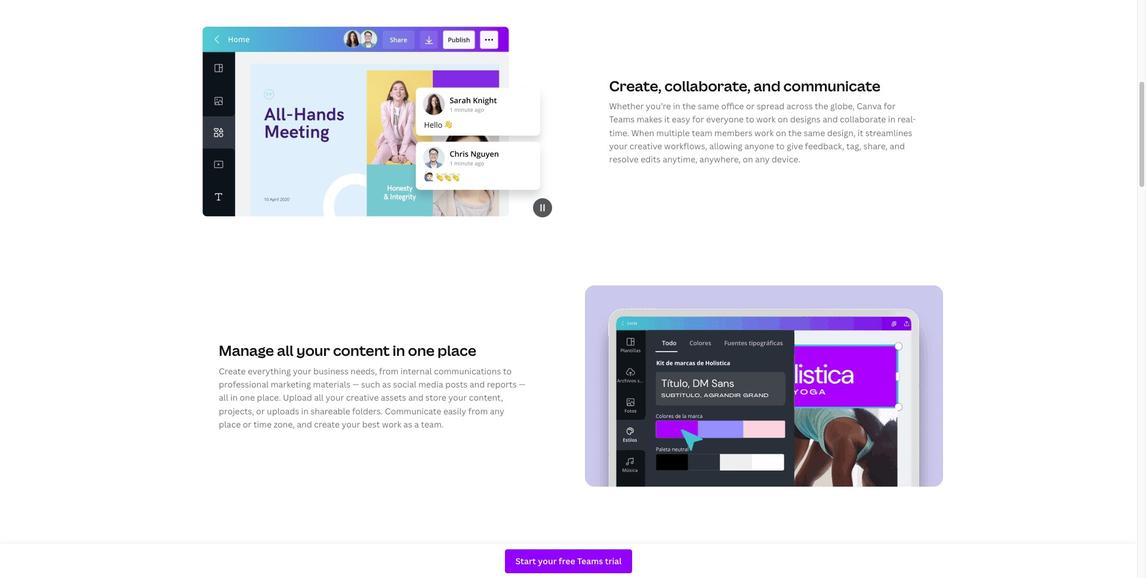 Task type: describe. For each thing, give the bounding box(es) containing it.
1 horizontal spatial all
[[277, 341, 294, 360]]

content,
[[469, 392, 503, 403]]

feedback,
[[805, 140, 845, 152]]

globe,
[[831, 100, 855, 112]]

edits
[[641, 154, 661, 165]]

uploads
[[267, 405, 299, 417]]

or inside 'create, collaborate, and communicate whether you're in the same office or spread across the globe, canva for teams makes it easy for everyone to work on designs and collaborate in real- time. when multiple team members work on the same design, it streamlines your creative workflows, allowing anyone to give feedback, tag, share, and resolve edits anytime, anywhere, on any device.'
[[746, 100, 755, 112]]

2 horizontal spatial to
[[776, 140, 785, 152]]

canva
[[857, 100, 882, 112]]

makes
[[637, 114, 662, 125]]

in up easy
[[673, 100, 681, 112]]

shareable
[[311, 405, 350, 417]]

teams
[[609, 114, 635, 125]]

2 — from the left
[[519, 379, 526, 390]]

2 vertical spatial or
[[243, 419, 252, 430]]

1 — from the left
[[353, 379, 359, 390]]

marketing
[[271, 379, 311, 390]]

in up streamlines
[[888, 114, 896, 125]]

multiple
[[657, 127, 690, 138]]

designs
[[790, 114, 821, 125]]

store
[[426, 392, 447, 403]]

folders.
[[352, 405, 383, 417]]

allowing
[[710, 140, 743, 152]]

design,
[[827, 127, 856, 138]]

your down posts
[[449, 392, 467, 403]]

0 horizontal spatial all
[[219, 392, 228, 403]]

manage
[[219, 341, 274, 360]]

workflows,
[[664, 140, 708, 152]]

spread
[[757, 100, 785, 112]]

everyone
[[706, 114, 744, 125]]

easily
[[443, 405, 466, 417]]

1 vertical spatial as
[[404, 419, 412, 430]]

0 horizontal spatial same
[[698, 100, 719, 112]]

0 vertical spatial work
[[757, 114, 776, 125]]

team.
[[421, 419, 444, 430]]

and right zone,
[[297, 419, 312, 430]]

best
[[362, 419, 380, 430]]

any inside 'create, collaborate, and communicate whether you're in the same office or spread across the globe, canva for teams makes it easy for everyone to work on designs and collaborate in real- time. when multiple team members work on the same design, it streamlines your creative workflows, allowing anyone to give feedback, tag, share, and resolve edits anytime, anywhere, on any device.'
[[755, 154, 770, 165]]

to inside manage all your content in one place create everything your business needs, from internal communications to professional marketing materials — such as social media posts and reports — all in one place. upload all your creative assets and store your content, projects, or uploads in shareable folders. communicate easily from any place or time zone, and create your best work as a team.
[[503, 365, 512, 377]]

in down upload
[[301, 405, 309, 417]]

1 vertical spatial work
[[755, 127, 774, 138]]

internal
[[401, 365, 432, 377]]

easy
[[672, 114, 690, 125]]

media
[[419, 379, 443, 390]]

social
[[393, 379, 417, 390]]

materials
[[313, 379, 351, 390]]

share,
[[864, 140, 888, 152]]

0 vertical spatial place
[[438, 341, 477, 360]]

0 horizontal spatial it
[[664, 114, 670, 125]]

1 horizontal spatial it
[[858, 127, 864, 138]]

create, collaborate, and communicate whether you're in the same office or spread across the globe, canva for teams makes it easy for everyone to work on designs and collaborate in real- time. when multiple team members work on the same design, it streamlines your creative workflows, allowing anyone to give feedback, tag, share, and resolve edits anytime, anywhere, on any device.
[[609, 76, 916, 165]]

tag,
[[847, 140, 862, 152]]

1 vertical spatial on
[[776, 127, 787, 138]]

work inside manage all your content in one place create everything your business needs, from internal communications to professional marketing materials — such as social media posts and reports — all in one place. upload all your creative assets and store your content, projects, or uploads in shareable folders. communicate easily from any place or time zone, and create your best work as a team.
[[382, 419, 402, 430]]

resolve
[[609, 154, 639, 165]]

professional
[[219, 379, 269, 390]]

such
[[361, 379, 380, 390]]

0 horizontal spatial the
[[683, 100, 696, 112]]

team
[[692, 127, 713, 138]]

place.
[[257, 392, 281, 403]]

streamlines
[[866, 127, 913, 138]]

content
[[333, 341, 390, 360]]

collaborate,
[[665, 76, 751, 95]]



Task type: locate. For each thing, give the bounding box(es) containing it.
communications
[[434, 365, 501, 377]]

same down collaborate,
[[698, 100, 719, 112]]

0 vertical spatial it
[[664, 114, 670, 125]]

creative inside 'create, collaborate, and communicate whether you're in the same office or spread across the globe, canva for teams makes it easy for everyone to work on designs and collaborate in real- time. when multiple team members work on the same design, it streamlines your creative workflows, allowing anyone to give feedback, tag, share, and resolve edits anytime, anywhere, on any device.'
[[630, 140, 662, 152]]

0 vertical spatial creative
[[630, 140, 662, 152]]

create
[[314, 419, 340, 430]]

2 horizontal spatial the
[[815, 100, 829, 112]]

2 vertical spatial work
[[382, 419, 402, 430]]

0 horizontal spatial or
[[243, 419, 252, 430]]

it left easy
[[664, 114, 670, 125]]

collaborate
[[840, 114, 886, 125]]

time
[[254, 419, 272, 430]]

0 vertical spatial from
[[379, 365, 399, 377]]

1 horizontal spatial creative
[[630, 140, 662, 152]]

as up assets
[[382, 379, 391, 390]]

0 vertical spatial same
[[698, 100, 719, 112]]

1 vertical spatial any
[[490, 405, 505, 417]]

0 horizontal spatial from
[[379, 365, 399, 377]]

—
[[353, 379, 359, 390], [519, 379, 526, 390]]

to left give
[[776, 140, 785, 152]]

0 vertical spatial for
[[884, 100, 896, 112]]

creative
[[630, 140, 662, 152], [346, 392, 379, 403]]

1 vertical spatial to
[[776, 140, 785, 152]]

work right best
[[382, 419, 402, 430]]

on up device.
[[776, 127, 787, 138]]

place
[[438, 341, 477, 360], [219, 419, 241, 430]]

1 vertical spatial same
[[804, 127, 825, 138]]

anyone
[[745, 140, 774, 152]]

1 horizontal spatial the
[[789, 127, 802, 138]]

real-
[[898, 114, 916, 125]]

0 vertical spatial one
[[408, 341, 435, 360]]

and up content,
[[470, 379, 485, 390]]

it
[[664, 114, 670, 125], [858, 127, 864, 138]]

in up the internal
[[393, 341, 405, 360]]

0 horizontal spatial one
[[240, 392, 255, 403]]

— right reports on the bottom of page
[[519, 379, 526, 390]]

on down anyone
[[743, 154, 753, 165]]

work down the spread on the top right of the page
[[757, 114, 776, 125]]

anytime,
[[663, 154, 698, 165]]

reports
[[487, 379, 517, 390]]

office
[[721, 100, 744, 112]]

1 vertical spatial creative
[[346, 392, 379, 403]]

from
[[379, 365, 399, 377], [468, 405, 488, 417]]

from up social
[[379, 365, 399, 377]]

as left a
[[404, 419, 412, 430]]

2 vertical spatial to
[[503, 365, 512, 377]]

1 vertical spatial from
[[468, 405, 488, 417]]

1 vertical spatial place
[[219, 419, 241, 430]]

or left time
[[243, 419, 252, 430]]

for up the team
[[692, 114, 704, 125]]

everything
[[248, 365, 291, 377]]

0 vertical spatial on
[[778, 114, 788, 125]]

when
[[632, 127, 655, 138]]

or right office
[[746, 100, 755, 112]]

as
[[382, 379, 391, 390], [404, 419, 412, 430]]

0 vertical spatial as
[[382, 379, 391, 390]]

and
[[754, 76, 781, 95], [823, 114, 838, 125], [890, 140, 905, 152], [470, 379, 485, 390], [408, 392, 424, 403], [297, 419, 312, 430]]

posts
[[445, 379, 468, 390]]

whether
[[609, 100, 644, 112]]

your
[[609, 140, 628, 152], [297, 341, 330, 360], [293, 365, 311, 377], [326, 392, 344, 403], [449, 392, 467, 403], [342, 419, 360, 430]]

0 horizontal spatial as
[[382, 379, 391, 390]]

a
[[414, 419, 419, 430]]

give
[[787, 140, 803, 152]]

your down materials
[[326, 392, 344, 403]]

and up the spread on the top right of the page
[[754, 76, 781, 95]]

to up reports on the bottom of page
[[503, 365, 512, 377]]

1 horizontal spatial same
[[804, 127, 825, 138]]

the up give
[[789, 127, 802, 138]]

it down collaborate
[[858, 127, 864, 138]]

you're
[[646, 100, 671, 112]]

creative down when
[[630, 140, 662, 152]]

across
[[787, 100, 813, 112]]

one down professional
[[240, 392, 255, 403]]

1 horizontal spatial any
[[755, 154, 770, 165]]

0 horizontal spatial creative
[[346, 392, 379, 403]]

members
[[715, 127, 753, 138]]

communicate
[[385, 405, 441, 417]]

same
[[698, 100, 719, 112], [804, 127, 825, 138]]

and up design,
[[823, 114, 838, 125]]

one up the internal
[[408, 341, 435, 360]]

assets
[[381, 392, 406, 403]]

1 vertical spatial for
[[692, 114, 704, 125]]

0 horizontal spatial —
[[353, 379, 359, 390]]

all up shareable
[[314, 392, 324, 403]]

manage all your content in one place create everything your business needs, from internal communications to professional marketing materials — such as social media posts and reports — all in one place. upload all your creative assets and store your content, projects, or uploads in shareable folders. communicate easily from any place or time zone, and create your best work as a team.
[[219, 341, 526, 430]]

or up time
[[256, 405, 265, 417]]

creative inside manage all your content in one place create everything your business needs, from internal communications to professional marketing materials — such as social media posts and reports — all in one place. upload all your creative assets and store your content, projects, or uploads in shareable folders. communicate easily from any place or time zone, and create your best work as a team.
[[346, 392, 379, 403]]

the up easy
[[683, 100, 696, 112]]

your inside 'create, collaborate, and communicate whether you're in the same office or spread across the globe, canva for teams makes it easy for everyone to work on designs and collaborate in real- time. when multiple team members work on the same design, it streamlines your creative workflows, allowing anyone to give feedback, tag, share, and resolve edits anytime, anywhere, on any device.'
[[609, 140, 628, 152]]

1 horizontal spatial from
[[468, 405, 488, 417]]

zone,
[[274, 419, 295, 430]]

work
[[757, 114, 776, 125], [755, 127, 774, 138], [382, 419, 402, 430]]

time.
[[609, 127, 630, 138]]

1 horizontal spatial place
[[438, 341, 477, 360]]

any
[[755, 154, 770, 165], [490, 405, 505, 417]]

place up communications
[[438, 341, 477, 360]]

2 horizontal spatial all
[[314, 392, 324, 403]]

the
[[683, 100, 696, 112], [815, 100, 829, 112], [789, 127, 802, 138]]

1 vertical spatial or
[[256, 405, 265, 417]]

the left the globe,
[[815, 100, 829, 112]]

1 horizontal spatial or
[[256, 405, 265, 417]]

your down the time.
[[609, 140, 628, 152]]

or
[[746, 100, 755, 112], [256, 405, 265, 417], [243, 419, 252, 430]]

all up projects,
[[219, 392, 228, 403]]

and down streamlines
[[890, 140, 905, 152]]

from down content,
[[468, 405, 488, 417]]

any down anyone
[[755, 154, 770, 165]]

work up anyone
[[755, 127, 774, 138]]

projects,
[[219, 405, 254, 417]]

communicate
[[784, 76, 881, 95]]

create,
[[609, 76, 662, 95]]

all
[[277, 341, 294, 360], [219, 392, 228, 403], [314, 392, 324, 403]]

in
[[673, 100, 681, 112], [888, 114, 896, 125], [393, 341, 405, 360], [230, 392, 238, 403], [301, 405, 309, 417]]

0 horizontal spatial to
[[503, 365, 512, 377]]

for
[[884, 100, 896, 112], [692, 114, 704, 125]]

1 horizontal spatial —
[[519, 379, 526, 390]]

1 horizontal spatial for
[[884, 100, 896, 112]]

in up projects,
[[230, 392, 238, 403]]

business
[[313, 365, 349, 377]]

place down projects,
[[219, 419, 241, 430]]

on down the spread on the top right of the page
[[778, 114, 788, 125]]

0 horizontal spatial any
[[490, 405, 505, 417]]

1 horizontal spatial one
[[408, 341, 435, 360]]

1 horizontal spatial as
[[404, 419, 412, 430]]

your up the marketing
[[293, 365, 311, 377]]

0 vertical spatial or
[[746, 100, 755, 112]]

anywhere,
[[700, 154, 741, 165]]

1 vertical spatial one
[[240, 392, 255, 403]]

2 vertical spatial on
[[743, 154, 753, 165]]

2 horizontal spatial or
[[746, 100, 755, 112]]

— left such
[[353, 379, 359, 390]]

0 vertical spatial any
[[755, 154, 770, 165]]

your left best
[[342, 419, 360, 430]]

device.
[[772, 154, 801, 165]]

1 vertical spatial it
[[858, 127, 864, 138]]

same down "designs"
[[804, 127, 825, 138]]

needs,
[[351, 365, 377, 377]]

any down content,
[[490, 405, 505, 417]]

your up business on the left bottom of the page
[[297, 341, 330, 360]]

any inside manage all your content in one place create everything your business needs, from internal communications to professional marketing materials — such as social media posts and reports — all in one place. upload all your creative assets and store your content, projects, or uploads in shareable folders. communicate easily from any place or time zone, and create your best work as a team.
[[490, 405, 505, 417]]

one
[[408, 341, 435, 360], [240, 392, 255, 403]]

0 horizontal spatial for
[[692, 114, 704, 125]]

all up the everything
[[277, 341, 294, 360]]

upload
[[283, 392, 312, 403]]

to up members
[[746, 114, 755, 125]]

0 horizontal spatial place
[[219, 419, 241, 430]]

and up communicate
[[408, 392, 424, 403]]

1 horizontal spatial to
[[746, 114, 755, 125]]

on
[[778, 114, 788, 125], [776, 127, 787, 138], [743, 154, 753, 165]]

for right the canva
[[884, 100, 896, 112]]

create
[[219, 365, 246, 377]]

0 vertical spatial to
[[746, 114, 755, 125]]

creative up folders.
[[346, 392, 379, 403]]

to
[[746, 114, 755, 125], [776, 140, 785, 152], [503, 365, 512, 377]]



Task type: vqa. For each thing, say whether or not it's contained in the screenshot.
the middle on
yes



